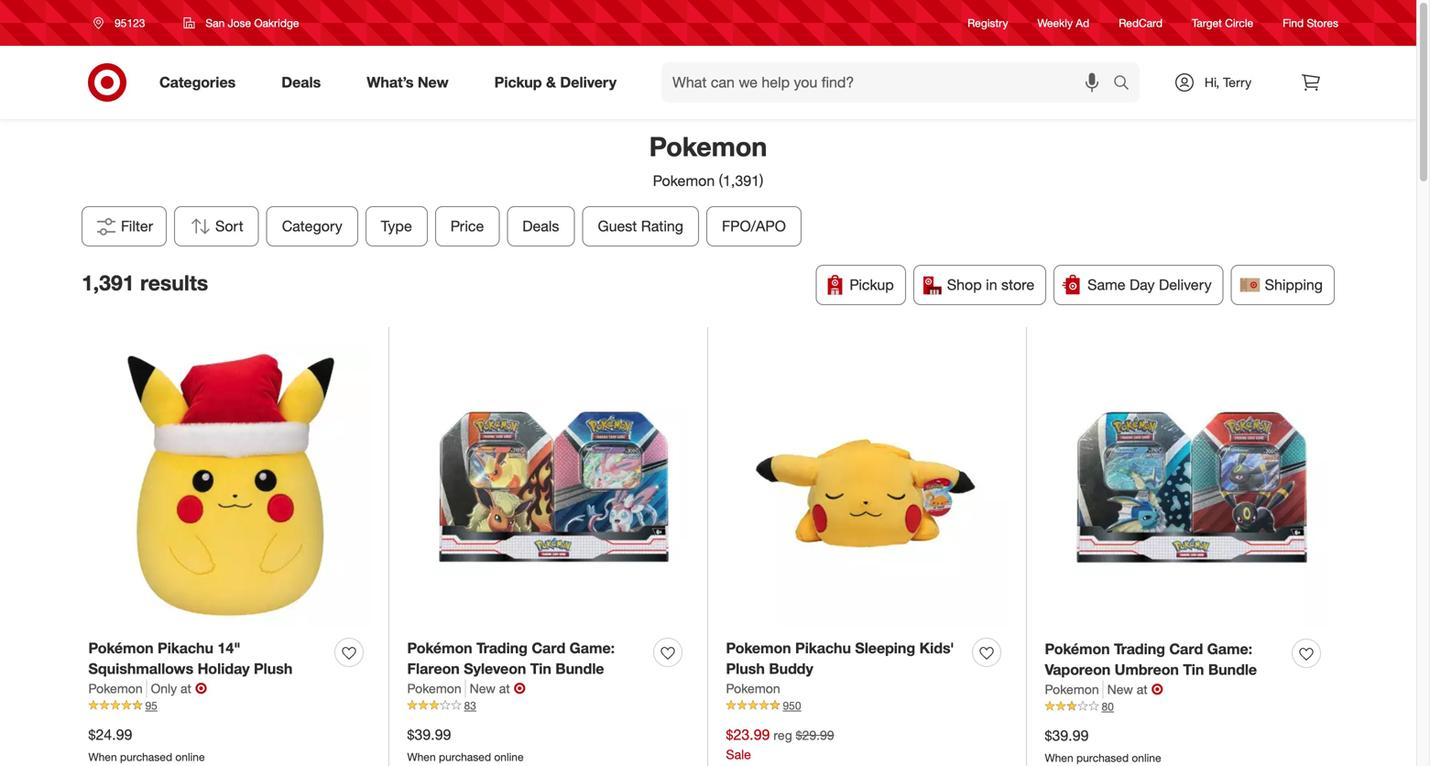 Task type: describe. For each thing, give the bounding box(es) containing it.
14"
[[218, 639, 241, 657]]

pokemon inside pokemon only at ¬
[[88, 681, 143, 697]]

umbreon
[[1115, 661, 1180, 679]]

95 link
[[88, 698, 371, 714]]

95123 button
[[82, 6, 164, 39]]

san jose oakridge
[[206, 16, 299, 30]]

target circle
[[1193, 16, 1254, 30]]

guest rating
[[598, 217, 684, 235]]

find stores
[[1283, 16, 1339, 30]]

target
[[1193, 16, 1223, 30]]

online for vaporeon
[[1132, 751, 1162, 765]]

pokemon pikachu sleeping kids' plush buddy link
[[726, 638, 966, 680]]

day
[[1130, 276, 1155, 294]]

ad
[[1076, 16, 1090, 30]]

when for pokémon pikachu 14" squishmallows holiday plush
[[88, 750, 117, 764]]

pokemon down vaporeon
[[1045, 682, 1100, 698]]

shop
[[948, 276, 982, 294]]

only
[[151, 681, 177, 697]]

95
[[145, 699, 158, 713]]

shop in store button
[[914, 265, 1047, 305]]

guest
[[598, 217, 637, 235]]

categories link
[[144, 62, 259, 103]]

store
[[1002, 276, 1035, 294]]

83
[[464, 699, 477, 713]]

pokemon inside pokemon pokemon (1,391)
[[653, 172, 715, 190]]

fpo/apo
[[722, 217, 786, 235]]

purchased for vaporeon
[[1077, 751, 1129, 765]]

card for syleveon
[[532, 639, 566, 657]]

price button
[[435, 206, 500, 246]]

same day delivery button
[[1054, 265, 1224, 305]]

circle
[[1226, 16, 1254, 30]]

plush inside pokemon pikachu sleeping kids' plush buddy
[[726, 660, 765, 678]]

80
[[1102, 700, 1115, 714]]

$23.99
[[726, 726, 770, 744]]

fpo/apo button
[[707, 206, 802, 246]]

reg
[[774, 728, 793, 744]]

delivery for pickup & delivery
[[560, 73, 617, 91]]

¬ for umbreon
[[1152, 681, 1164, 699]]

card for umbreon
[[1170, 640, 1204, 658]]

online for flareon
[[494, 750, 524, 764]]

registry
[[968, 16, 1009, 30]]

deals for the deals button
[[523, 217, 560, 235]]

redcard
[[1119, 16, 1163, 30]]

rating
[[642, 217, 684, 235]]

what's new link
[[351, 62, 472, 103]]

95123
[[115, 16, 145, 30]]

shipping
[[1265, 276, 1324, 294]]

pokemon pokemon (1,391)
[[650, 130, 768, 190]]

950
[[783, 699, 802, 713]]

purchased for flareon
[[439, 750, 491, 764]]

results
[[140, 270, 208, 296]]

what's
[[367, 73, 414, 91]]

$39.99 for flareon
[[407, 726, 451, 744]]

type
[[381, 217, 412, 235]]

purchased for holiday
[[120, 750, 172, 764]]

price
[[451, 217, 484, 235]]

&
[[546, 73, 556, 91]]

find stores link
[[1283, 15, 1339, 31]]

buddy
[[769, 660, 814, 678]]

categories
[[159, 73, 236, 91]]

1,391 results
[[82, 270, 208, 296]]

pokemon new at ¬ for flareon
[[407, 680, 526, 698]]

plush inside pokémon pikachu 14" squishmallows holiday plush
[[254, 660, 293, 678]]

category
[[282, 217, 343, 235]]

game: for pokémon trading card game: flareon syleveon tin bundle
[[570, 639, 615, 657]]

new for pokémon trading card game: flareon syleveon tin bundle
[[470, 681, 496, 697]]

holiday
[[198, 660, 250, 678]]

80 link
[[1045, 699, 1329, 715]]

pokemon down buddy
[[726, 681, 781, 697]]

redcard link
[[1119, 15, 1163, 31]]

search
[[1105, 75, 1150, 93]]

83 link
[[407, 698, 690, 714]]

filter button
[[82, 206, 167, 246]]

trading for umbreon
[[1115, 640, 1166, 658]]

pickup for pickup
[[850, 276, 894, 294]]

950 link
[[726, 698, 1009, 714]]

weekly ad
[[1038, 16, 1090, 30]]

sort
[[216, 217, 244, 235]]

what's new
[[367, 73, 449, 91]]

same
[[1088, 276, 1126, 294]]

find
[[1283, 16, 1305, 30]]

shipping button
[[1232, 265, 1336, 305]]



Task type: locate. For each thing, give the bounding box(es) containing it.
trading inside pokémon trading card game: flareon syleveon tin bundle
[[477, 639, 528, 657]]

0 vertical spatial delivery
[[560, 73, 617, 91]]

1 horizontal spatial pickup
[[850, 276, 894, 294]]

at
[[181, 681, 192, 697], [499, 681, 510, 697], [1137, 682, 1148, 698]]

at for vaporeon
[[1137, 682, 1148, 698]]

$29.99
[[796, 728, 835, 744]]

0 horizontal spatial new
[[418, 73, 449, 91]]

0 horizontal spatial pickup
[[495, 73, 542, 91]]

kids'
[[920, 639, 955, 657]]

deals inside button
[[523, 217, 560, 235]]

pikachu up holiday
[[158, 639, 214, 657]]

0 horizontal spatial ¬
[[195, 680, 207, 698]]

¬
[[195, 680, 207, 698], [514, 680, 526, 698], [1152, 681, 1164, 699]]

¬ for plush
[[195, 680, 207, 698]]

when down vaporeon
[[1045, 751, 1074, 765]]

pokemon
[[650, 130, 768, 163], [653, 172, 715, 190], [726, 639, 792, 657], [88, 681, 143, 697], [407, 681, 462, 697], [726, 681, 781, 697], [1045, 682, 1100, 698]]

pokémon up flareon
[[407, 639, 473, 657]]

2 pikachu from the left
[[796, 639, 852, 657]]

filter
[[121, 217, 153, 235]]

tin inside pokémon trading card game: flareon syleveon tin bundle
[[531, 660, 552, 678]]

2 plush from the left
[[726, 660, 765, 678]]

game:
[[570, 639, 615, 657], [1208, 640, 1253, 658]]

$24.99
[[88, 726, 132, 744]]

deals for deals 'link'
[[282, 73, 321, 91]]

bundle for pokémon trading card game: flareon syleveon tin bundle
[[556, 660, 605, 678]]

registry link
[[968, 15, 1009, 31]]

pokémon
[[88, 639, 154, 657], [407, 639, 473, 657], [1045, 640, 1111, 658]]

$39.99 for vaporeon
[[1045, 727, 1089, 745]]

guest rating button
[[583, 206, 699, 246]]

deals link
[[266, 62, 344, 103]]

$39.99 when purchased online for flareon
[[407, 726, 524, 764]]

type button
[[366, 206, 428, 246]]

sleeping
[[856, 639, 916, 657]]

delivery for same day delivery
[[1160, 276, 1212, 294]]

same day delivery
[[1088, 276, 1212, 294]]

target circle link
[[1193, 15, 1254, 31]]

0 horizontal spatial purchased
[[120, 750, 172, 764]]

pokémon up vaporeon
[[1045, 640, 1111, 658]]

when inside $24.99 when purchased online
[[88, 750, 117, 764]]

san jose oakridge button
[[172, 6, 311, 39]]

pokémon up squishmallows
[[88, 639, 154, 657]]

at for flareon
[[499, 681, 510, 697]]

pokemon only at ¬
[[88, 680, 207, 698]]

at down 'umbreon'
[[1137, 682, 1148, 698]]

deals right price at the top left of page
[[523, 217, 560, 235]]

pokémon inside pokémon trading card game: flareon syleveon tin bundle
[[407, 639, 473, 657]]

pokémon trading card game: vaporeon umbreon tin bundle
[[1045, 640, 1258, 679]]

card inside pokémon trading card game: flareon syleveon tin bundle
[[532, 639, 566, 657]]

0 horizontal spatial game:
[[570, 639, 615, 657]]

0 horizontal spatial pokémon
[[88, 639, 154, 657]]

1 vertical spatial pickup
[[850, 276, 894, 294]]

when down $24.99
[[88, 750, 117, 764]]

pokemon new at ¬ up 80
[[1045, 681, 1164, 699]]

bundle inside pokémon trading card game: vaporeon umbreon tin bundle
[[1209, 661, 1258, 679]]

pickup & delivery link
[[479, 62, 640, 103]]

weekly ad link
[[1038, 15, 1090, 31]]

when for pokémon trading card game: flareon syleveon tin bundle
[[407, 750, 436, 764]]

tin
[[531, 660, 552, 678], [1184, 661, 1205, 679]]

pokemon up (1,391)
[[650, 130, 768, 163]]

2 horizontal spatial ¬
[[1152, 681, 1164, 699]]

1 vertical spatial deals
[[523, 217, 560, 235]]

2 horizontal spatial online
[[1132, 751, 1162, 765]]

pokemon inside pokemon pikachu sleeping kids' plush buddy
[[726, 639, 792, 657]]

0 horizontal spatial at
[[181, 681, 192, 697]]

pikachu up buddy
[[796, 639, 852, 657]]

delivery inside button
[[1160, 276, 1212, 294]]

new for pokémon trading card game: vaporeon umbreon tin bundle
[[1108, 682, 1134, 698]]

2 horizontal spatial at
[[1137, 682, 1148, 698]]

pikachu for pokémon
[[158, 639, 214, 657]]

1 horizontal spatial when
[[407, 750, 436, 764]]

1 horizontal spatial $39.99 when purchased online
[[1045, 727, 1162, 765]]

0 vertical spatial pickup
[[495, 73, 542, 91]]

trading inside pokémon trading card game: vaporeon umbreon tin bundle
[[1115, 640, 1166, 658]]

purchased down $24.99
[[120, 750, 172, 764]]

$39.99 when purchased online for vaporeon
[[1045, 727, 1162, 765]]

jose
[[228, 16, 251, 30]]

2 horizontal spatial new
[[1108, 682, 1134, 698]]

0 horizontal spatial bundle
[[556, 660, 605, 678]]

deals down oakridge
[[282, 73, 321, 91]]

game: up 83 link
[[570, 639, 615, 657]]

vaporeon
[[1045, 661, 1111, 679]]

pokémon trading card game: vaporeon umbreon tin bundle image
[[1045, 345, 1329, 628], [1045, 345, 1329, 628]]

san
[[206, 16, 225, 30]]

in
[[986, 276, 998, 294]]

oakridge
[[254, 16, 299, 30]]

pickup inside button
[[850, 276, 894, 294]]

when for pokémon trading card game: vaporeon umbreon tin bundle
[[1045, 751, 1074, 765]]

pokemon link down buddy
[[726, 680, 781, 698]]

sale
[[726, 747, 752, 763]]

purchased down the 83 in the bottom left of the page
[[439, 750, 491, 764]]

card inside pokémon trading card game: vaporeon umbreon tin bundle
[[1170, 640, 1204, 658]]

card up 83 link
[[532, 639, 566, 657]]

1 horizontal spatial plush
[[726, 660, 765, 678]]

squishmallows
[[88, 660, 194, 678]]

pokémon for pokémon pikachu 14" squishmallows holiday plush
[[88, 639, 154, 657]]

pikachu
[[158, 639, 214, 657], [796, 639, 852, 657]]

purchased down 80
[[1077, 751, 1129, 765]]

0 horizontal spatial delivery
[[560, 73, 617, 91]]

online down the 95 "link"
[[175, 750, 205, 764]]

game: inside pokémon trading card game: vaporeon umbreon tin bundle
[[1208, 640, 1253, 658]]

bundle up 80 link
[[1209, 661, 1258, 679]]

pokemon new at ¬
[[407, 680, 526, 698], [1045, 681, 1164, 699]]

bundle for pokémon trading card game: vaporeon umbreon tin bundle
[[1209, 661, 1258, 679]]

delivery right day
[[1160, 276, 1212, 294]]

game: inside pokémon trading card game: flareon syleveon tin bundle
[[570, 639, 615, 657]]

pokemon link for pokémon trading card game: flareon syleveon tin bundle
[[407, 680, 466, 698]]

purchased inside $24.99 when purchased online
[[120, 750, 172, 764]]

0 horizontal spatial tin
[[531, 660, 552, 678]]

deals inside 'link'
[[282, 73, 321, 91]]

1 horizontal spatial ¬
[[514, 680, 526, 698]]

tin up 83 link
[[531, 660, 552, 678]]

pickup & delivery
[[495, 73, 617, 91]]

flareon
[[407, 660, 460, 678]]

$39.99 down vaporeon
[[1045, 727, 1089, 745]]

0 horizontal spatial pokemon new at ¬
[[407, 680, 526, 698]]

What can we help you find? suggestions appear below search field
[[662, 62, 1118, 103]]

2 horizontal spatial purchased
[[1077, 751, 1129, 765]]

pokémon for pokémon trading card game: vaporeon umbreon tin bundle
[[1045, 640, 1111, 658]]

1 horizontal spatial new
[[470, 681, 496, 697]]

0 horizontal spatial online
[[175, 750, 205, 764]]

$23.99 reg $29.99 sale
[[726, 726, 835, 763]]

new
[[418, 73, 449, 91], [470, 681, 496, 697], [1108, 682, 1134, 698]]

plush
[[254, 660, 293, 678], [726, 660, 765, 678]]

at for holiday
[[181, 681, 192, 697]]

pikachu for pokemon
[[796, 639, 852, 657]]

at down 'syleveon'
[[499, 681, 510, 697]]

1 horizontal spatial tin
[[1184, 661, 1205, 679]]

1,391
[[82, 270, 134, 296]]

0 horizontal spatial card
[[532, 639, 566, 657]]

$39.99 down flareon
[[407, 726, 451, 744]]

pokemon up 'rating'
[[653, 172, 715, 190]]

1 horizontal spatial online
[[494, 750, 524, 764]]

deals
[[282, 73, 321, 91], [523, 217, 560, 235]]

pokémon inside pokémon trading card game: vaporeon umbreon tin bundle
[[1045, 640, 1111, 658]]

pokemon link for pokémon pikachu 14" squishmallows holiday plush
[[88, 680, 147, 698]]

0 horizontal spatial deals
[[282, 73, 321, 91]]

tin inside pokémon trading card game: vaporeon umbreon tin bundle
[[1184, 661, 1205, 679]]

2 horizontal spatial pokémon
[[1045, 640, 1111, 658]]

weekly
[[1038, 16, 1073, 30]]

plush left buddy
[[726, 660, 765, 678]]

shop in store
[[948, 276, 1035, 294]]

pokémon pikachu 14" squishmallows holiday plush image
[[88, 345, 371, 627], [88, 345, 371, 627]]

online
[[175, 750, 205, 764], [494, 750, 524, 764], [1132, 751, 1162, 765]]

syleveon
[[464, 660, 526, 678]]

1 horizontal spatial pikachu
[[796, 639, 852, 657]]

bundle up 83 link
[[556, 660, 605, 678]]

new right "what's" at the top of the page
[[418, 73, 449, 91]]

0 vertical spatial deals
[[282, 73, 321, 91]]

1 horizontal spatial pokemon new at ¬
[[1045, 681, 1164, 699]]

category button
[[267, 206, 358, 246]]

hi, terry
[[1205, 74, 1252, 90]]

bundle inside pokémon trading card game: flareon syleveon tin bundle
[[556, 660, 605, 678]]

tin up 80 link
[[1184, 661, 1205, 679]]

tin for syleveon
[[531, 660, 552, 678]]

pokemon link for pokémon trading card game: vaporeon umbreon tin bundle
[[1045, 681, 1104, 699]]

1 horizontal spatial card
[[1170, 640, 1204, 658]]

0 horizontal spatial pikachu
[[158, 639, 214, 657]]

$39.99 when purchased online down 80
[[1045, 727, 1162, 765]]

hi,
[[1205, 74, 1220, 90]]

pokemon new at ¬ for vaporeon
[[1045, 681, 1164, 699]]

0 horizontal spatial $39.99 when purchased online
[[407, 726, 524, 764]]

bundle
[[556, 660, 605, 678], [1209, 661, 1258, 679]]

trading for syleveon
[[477, 639, 528, 657]]

search button
[[1105, 62, 1150, 106]]

1 horizontal spatial bundle
[[1209, 661, 1258, 679]]

trading up 'umbreon'
[[1115, 640, 1166, 658]]

deals button
[[507, 206, 575, 246]]

0 horizontal spatial when
[[88, 750, 117, 764]]

delivery right &
[[560, 73, 617, 91]]

game: up 80 link
[[1208, 640, 1253, 658]]

¬ down 'umbreon'
[[1152, 681, 1164, 699]]

$24.99 when purchased online
[[88, 726, 205, 764]]

1 plush from the left
[[254, 660, 293, 678]]

1 pikachu from the left
[[158, 639, 214, 657]]

(1,391)
[[719, 172, 764, 190]]

terry
[[1224, 74, 1252, 90]]

0 horizontal spatial $39.99
[[407, 726, 451, 744]]

pokemon link down squishmallows
[[88, 680, 147, 698]]

1 horizontal spatial purchased
[[439, 750, 491, 764]]

pokémon pikachu 14" squishmallows holiday plush link
[[88, 638, 328, 680]]

pokemon up buddy
[[726, 639, 792, 657]]

pokemon down squishmallows
[[88, 681, 143, 697]]

online inside $24.99 when purchased online
[[175, 750, 205, 764]]

¬ for syleveon
[[514, 680, 526, 698]]

pokemon link down vaporeon
[[1045, 681, 1104, 699]]

1 horizontal spatial deals
[[523, 217, 560, 235]]

pokemon link down flareon
[[407, 680, 466, 698]]

¬ down holiday
[[195, 680, 207, 698]]

online down 80 link
[[1132, 751, 1162, 765]]

$39.99 when purchased online down the 83 in the bottom left of the page
[[407, 726, 524, 764]]

pokémon trading card game: flareon syleveon tin bundle
[[407, 639, 615, 678]]

trading up 'syleveon'
[[477, 639, 528, 657]]

at right only
[[181, 681, 192, 697]]

pokémon inside pokémon pikachu 14" squishmallows holiday plush
[[88, 639, 154, 657]]

1 vertical spatial delivery
[[1160, 276, 1212, 294]]

pikachu inside pokémon pikachu 14" squishmallows holiday plush
[[158, 639, 214, 657]]

¬ down pokémon trading card game: flareon syleveon tin bundle
[[514, 680, 526, 698]]

1 horizontal spatial trading
[[1115, 640, 1166, 658]]

card up 'umbreon'
[[1170, 640, 1204, 658]]

1 horizontal spatial at
[[499, 681, 510, 697]]

when
[[88, 750, 117, 764], [407, 750, 436, 764], [1045, 751, 1074, 765]]

stores
[[1308, 16, 1339, 30]]

game: for pokémon trading card game: vaporeon umbreon tin bundle
[[1208, 640, 1253, 658]]

1 horizontal spatial game:
[[1208, 640, 1253, 658]]

pokémon trading card game: vaporeon umbreon tin bundle link
[[1045, 639, 1286, 681]]

online down 83 link
[[494, 750, 524, 764]]

pokémon for pokémon trading card game: flareon syleveon tin bundle
[[407, 639, 473, 657]]

pikachu inside pokemon pikachu sleeping kids' plush buddy
[[796, 639, 852, 657]]

purchased
[[120, 750, 172, 764], [439, 750, 491, 764], [1077, 751, 1129, 765]]

pokémon pikachu 14" squishmallows holiday plush
[[88, 639, 293, 678]]

tin for umbreon
[[1184, 661, 1205, 679]]

new up 80
[[1108, 682, 1134, 698]]

0 horizontal spatial trading
[[477, 639, 528, 657]]

pokemon pikachu sleeping kids' plush buddy
[[726, 639, 955, 678]]

pokemon new at ¬ up the 83 in the bottom left of the page
[[407, 680, 526, 698]]

pokémon trading card game: flareon syleveon tin bundle image
[[407, 345, 690, 627], [407, 345, 690, 627]]

sort button
[[174, 206, 259, 246]]

when down flareon
[[407, 750, 436, 764]]

1 horizontal spatial delivery
[[1160, 276, 1212, 294]]

pokemon down flareon
[[407, 681, 462, 697]]

pokemon pikachu sleeping kids' plush buddy image
[[726, 345, 1009, 627], [726, 345, 1009, 627]]

2 horizontal spatial when
[[1045, 751, 1074, 765]]

online for holiday
[[175, 750, 205, 764]]

pokémon trading card game: flareon syleveon tin bundle link
[[407, 638, 647, 680]]

card
[[532, 639, 566, 657], [1170, 640, 1204, 658]]

new up the 83 in the bottom left of the page
[[470, 681, 496, 697]]

$39.99
[[407, 726, 451, 744], [1045, 727, 1089, 745]]

plush right holiday
[[254, 660, 293, 678]]

1 horizontal spatial pokémon
[[407, 639, 473, 657]]

at inside pokemon only at ¬
[[181, 681, 192, 697]]

pickup for pickup & delivery
[[495, 73, 542, 91]]

1 horizontal spatial $39.99
[[1045, 727, 1089, 745]]

pickup button
[[816, 265, 906, 305]]

0 horizontal spatial plush
[[254, 660, 293, 678]]



Task type: vqa. For each thing, say whether or not it's contained in the screenshot.
20% in the button
no



